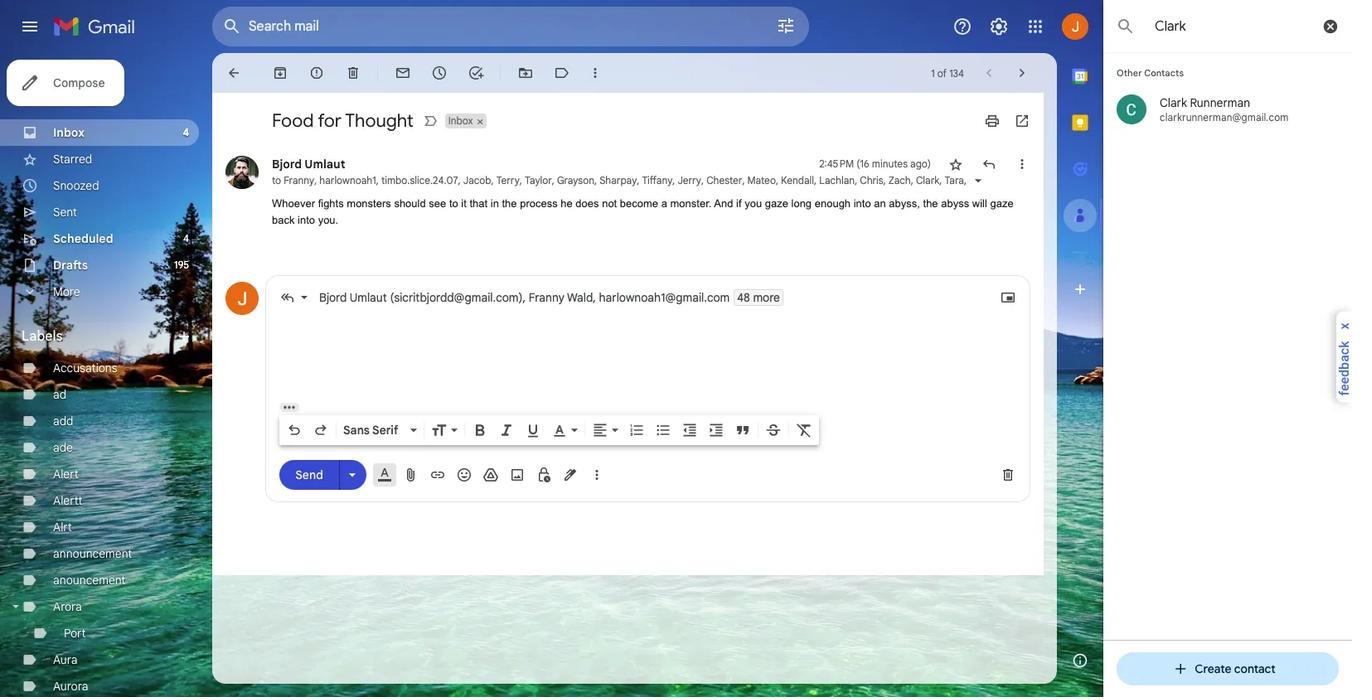 Task type: vqa. For each thing, say whether or not it's contained in the screenshot.
the topmost "Calendar event" ICON
no



Task type: locate. For each thing, give the bounding box(es) containing it.
1 horizontal spatial inbox
[[448, 114, 473, 127]]

1 horizontal spatial bjord
[[319, 290, 347, 305]]

2 gaze from the left
[[990, 197, 1014, 210]]

zach
[[889, 174, 911, 187]]

0 vertical spatial 4
[[183, 126, 189, 138]]

franny left wald
[[529, 290, 564, 305]]

not
[[602, 197, 617, 210]]

ade link
[[53, 440, 73, 455]]

insert link ‪(⌘k)‬ image
[[429, 466, 446, 483]]

1 the from the left
[[502, 197, 517, 210]]

0 vertical spatial franny
[[284, 174, 314, 187]]

gaze right will
[[990, 197, 1014, 210]]

bjord right the type of response image
[[319, 290, 347, 305]]

italic ‪(⌘i)‬ image
[[498, 422, 515, 438]]

redo ‪(⌘y)‬ image
[[313, 422, 329, 438]]

labels navigation
[[0, 53, 212, 697]]

search mail image
[[217, 12, 247, 41]]

the down the clark
[[923, 197, 938, 210]]

inbox up starred
[[53, 125, 85, 140]]

long
[[791, 197, 812, 210]]

terry
[[496, 174, 520, 187]]

snoozed link
[[53, 178, 99, 193]]

inbox
[[448, 114, 473, 127], [53, 125, 85, 140]]

0 horizontal spatial into
[[298, 213, 315, 226]]

back to inbox image
[[225, 65, 242, 81]]

in
[[491, 197, 499, 210]]

bold ‪(⌘b)‬ image
[[472, 422, 488, 438]]

port link
[[64, 626, 86, 641]]

grayson
[[557, 174, 594, 187]]

umlaut right the type of response image
[[350, 290, 387, 305]]

tiffany
[[642, 174, 673, 187]]

settings image
[[989, 17, 1009, 36]]

umlaut
[[305, 157, 345, 172], [350, 290, 387, 305]]

1 vertical spatial bjord
[[319, 290, 347, 305]]

announcement
[[53, 546, 132, 561]]

inbox inside button
[[448, 114, 473, 127]]

clark
[[916, 174, 939, 187]]

aurora
[[53, 679, 88, 694]]

a
[[661, 197, 667, 210]]

to left it
[[449, 197, 458, 210]]

if
[[736, 197, 742, 210]]

become
[[620, 197, 658, 210]]

umlaut for bjord umlaut (sicritbjordd@gmail.com) , franny wald , harlownoah1@gmail.com 48 more
[[350, 290, 387, 305]]

inbox for inbox link
[[53, 125, 85, 140]]

1 horizontal spatial gaze
[[990, 197, 1014, 210]]

1 horizontal spatial franny
[[529, 290, 564, 305]]

arora link
[[53, 599, 82, 614]]

of
[[937, 67, 947, 79]]

abyss,
[[889, 197, 920, 210]]

into down whoever
[[298, 213, 315, 226]]

None search field
[[212, 7, 809, 46]]

older image
[[1014, 65, 1030, 81]]

alert
[[53, 467, 78, 482]]

gaze
[[765, 197, 788, 210], [990, 197, 1014, 210]]

1 horizontal spatial into
[[854, 197, 871, 210]]

for
[[318, 109, 341, 132]]

drafts
[[53, 258, 88, 273]]

snooze image
[[431, 65, 448, 81]]

bjord up whoever
[[272, 157, 302, 172]]

labels
[[22, 328, 63, 345]]

,
[[314, 174, 317, 187], [376, 174, 379, 187], [458, 174, 461, 187], [491, 174, 494, 187], [520, 174, 522, 187], [552, 174, 554, 187], [594, 174, 597, 187], [637, 174, 639, 187], [673, 174, 675, 187], [701, 174, 704, 187], [742, 174, 745, 187], [776, 174, 778, 187], [814, 174, 817, 187], [855, 174, 857, 187], [883, 174, 886, 187], [911, 174, 913, 187], [939, 174, 942, 187], [964, 174, 967, 187], [1060, 174, 1065, 187], [1092, 174, 1097, 187], [523, 290, 526, 305], [593, 290, 596, 305]]

to
[[272, 174, 281, 187], [449, 197, 458, 210]]

into left an
[[854, 197, 871, 210]]

0 horizontal spatial franny
[[284, 174, 314, 187]]

attach files image
[[403, 466, 419, 483]]

harlownoah1@gmail.com
[[599, 290, 730, 305]]

gaze right you
[[765, 197, 788, 210]]

add link
[[53, 414, 73, 429]]

accusations
[[53, 361, 117, 376]]

the right in
[[502, 197, 517, 210]]

(sicritbjordd@gmail.com)
[[390, 290, 523, 305]]

type of response image
[[279, 289, 296, 305]]

0 vertical spatial bjord
[[272, 157, 302, 172]]

(16
[[857, 158, 869, 170]]

it
[[461, 197, 467, 210]]

announcement link
[[53, 546, 132, 561]]

1 vertical spatial into
[[298, 213, 315, 226]]

compose
[[53, 75, 105, 90]]

sharpay
[[599, 174, 637, 187]]

see
[[429, 197, 446, 210]]

1 vertical spatial umlaut
[[350, 290, 387, 305]]

timbo.slice.24.07
[[381, 174, 458, 187]]

add
[[53, 414, 73, 429]]

side panel section
[[1057, 53, 1103, 684]]

back
[[272, 213, 295, 226]]

inbox inside labels navigation
[[53, 125, 85, 140]]

lachlan
[[819, 174, 855, 187]]

compose button
[[7, 60, 125, 106]]

food for thought
[[272, 109, 413, 132]]

0 horizontal spatial umlaut
[[305, 157, 345, 172]]

1
[[931, 67, 935, 79]]

1 horizontal spatial the
[[923, 197, 938, 210]]

inbox down add to tasks image at the left of the page
[[448, 114, 473, 127]]

0 horizontal spatial bjord
[[272, 157, 302, 172]]

ad link
[[53, 387, 66, 402]]

0 horizontal spatial the
[[502, 197, 517, 210]]

that
[[470, 197, 488, 210]]

to inside "whoever fights monsters should see to it that in the process he does not become a monster. and if you gaze long enough into an abyss, the abyss will gaze back into you."
[[449, 197, 458, 210]]

an
[[874, 197, 886, 210]]

1 vertical spatial 4
[[183, 232, 189, 245]]

harlownoah1
[[319, 174, 376, 187]]

into
[[854, 197, 871, 210], [298, 213, 315, 226]]

numbered list ‪(⌘⇧7)‬ image
[[628, 422, 645, 438]]

0 horizontal spatial to
[[272, 174, 281, 187]]

nadine
[[969, 174, 1001, 187]]

whoever fights monsters should see to it that in the process he does not become a monster. and if you gaze long enough into an abyss, the abyss will gaze back into you.
[[272, 197, 1014, 226]]

umlaut up harlownoah1 at the left top of page
[[305, 157, 345, 172]]

you.
[[318, 213, 338, 226]]

and
[[714, 197, 733, 210]]

0 vertical spatial umlaut
[[305, 157, 345, 172]]

underline ‪(⌘u)‬ image
[[525, 422, 541, 438]]

tab list
[[1057, 53, 1103, 637]]

0 horizontal spatial gaze
[[765, 197, 788, 210]]

franny down bjord umlaut
[[284, 174, 314, 187]]

1 horizontal spatial umlaut
[[350, 290, 387, 305]]

more
[[753, 290, 780, 305]]

sans serif
[[343, 422, 398, 437]]

send
[[295, 468, 323, 482]]

snoozed
[[53, 178, 99, 193]]

monster.
[[670, 197, 712, 210]]

Search mail text field
[[249, 18, 729, 35]]

to up whoever
[[272, 174, 281, 187]]

minutes
[[872, 158, 908, 170]]

1 horizontal spatial to
[[449, 197, 458, 210]]

1 vertical spatial to
[[449, 197, 458, 210]]

does
[[576, 197, 599, 210]]

jacob
[[463, 174, 491, 187]]

0 horizontal spatial inbox
[[53, 125, 85, 140]]

4 for inbox
[[183, 126, 189, 138]]

aurora link
[[53, 679, 88, 694]]



Task type: describe. For each thing, give the bounding box(es) containing it.
should
[[394, 197, 426, 210]]

discard draft ‪(⌘⇧d)‬ image
[[1000, 466, 1016, 483]]

gmail image
[[53, 10, 143, 43]]

show details image
[[973, 176, 983, 186]]

anouncement link
[[53, 573, 125, 588]]

abyss
[[941, 197, 969, 210]]

serif
[[372, 422, 398, 437]]

0 vertical spatial into
[[854, 197, 871, 210]]

arora
[[53, 599, 82, 614]]

scheduled
[[53, 231, 113, 246]]

you
[[745, 197, 762, 210]]

1 gaze from the left
[[765, 197, 788, 210]]

more send options image
[[344, 467, 361, 483]]

food
[[272, 109, 314, 132]]

fights
[[318, 197, 344, 210]]

134
[[949, 67, 964, 79]]

chris
[[860, 174, 883, 187]]

report spam image
[[308, 65, 325, 81]]

bjord umlaut (sicritbjordd@gmail.com) , franny wald , harlownoah1@gmail.com 48 more
[[319, 290, 780, 305]]

umlaut for bjord umlaut
[[305, 157, 345, 172]]

main menu image
[[20, 17, 40, 36]]

strikethrough ‪(⌘⇧x)‬ image
[[765, 422, 782, 438]]

Not starred checkbox
[[947, 156, 964, 172]]

2:45 pm
[[819, 158, 854, 170]]

taylor
[[525, 174, 552, 187]]

starred
[[53, 152, 92, 167]]

ad
[[53, 387, 66, 402]]

sent link
[[53, 205, 77, 220]]

advanced search options image
[[769, 9, 802, 42]]

bulleted list ‪(⌘⇧8)‬ image
[[655, 422, 671, 438]]

bjord umlaut
[[272, 157, 345, 172]]

inbox button
[[445, 114, 475, 128]]

1 of 134
[[931, 67, 964, 79]]

alertt link
[[53, 493, 83, 508]]

anouncement
[[53, 573, 125, 588]]

quote ‪(⌘⇧9)‬ image
[[734, 422, 751, 438]]

mark as unread image
[[395, 65, 411, 81]]

sans serif option
[[340, 422, 407, 438]]

formatting options toolbar
[[279, 415, 819, 445]]

whoever
[[272, 197, 315, 210]]

delete image
[[345, 65, 361, 81]]

show trimmed content image
[[279, 402, 299, 412]]

starred link
[[53, 152, 92, 167]]

ago)
[[910, 158, 931, 170]]

sent
[[53, 205, 77, 220]]

monsters
[[347, 197, 391, 210]]

port
[[64, 626, 86, 641]]

1 vertical spatial franny
[[529, 290, 564, 305]]

tara
[[945, 174, 964, 187]]

process
[[520, 197, 558, 210]]

bjord for bjord umlaut (sicritbjordd@gmail.com) , franny wald , harlownoah1@gmail.com 48 more
[[319, 290, 347, 305]]

enough
[[815, 197, 851, 210]]

support image
[[952, 17, 972, 36]]

4 for scheduled
[[183, 232, 189, 245]]

drafts link
[[53, 258, 88, 273]]

inbox for "inbox" button at the left of page
[[448, 114, 473, 127]]

thought
[[345, 109, 413, 132]]

alrt
[[53, 520, 72, 535]]

aura link
[[53, 652, 77, 667]]

alrt link
[[53, 520, 72, 535]]

sans
[[343, 422, 370, 437]]

inbox link
[[53, 125, 85, 140]]

undo ‪(⌘z)‬ image
[[286, 422, 303, 438]]

mateo
[[747, 174, 776, 187]]

2:45 pm (16 minutes ago) cell
[[819, 156, 931, 172]]

jerry
[[678, 174, 701, 187]]

alertt
[[53, 493, 83, 508]]

48
[[737, 290, 750, 305]]

aura
[[53, 652, 77, 667]]

0 vertical spatial to
[[272, 174, 281, 187]]

chester
[[706, 174, 742, 187]]

scheduled link
[[53, 231, 113, 246]]

more button
[[0, 279, 199, 305]]

accusations link
[[53, 361, 117, 376]]

will
[[972, 197, 987, 210]]

to franny , harlownoah1 , timbo.slice.24.07 , jacob , terry , taylor , grayson , sharpay , tiffany , jerry , chester , mateo , kendall , lachlan , chris , zach , clark , tara , nadine
[[272, 174, 1001, 187]]

labels heading
[[22, 328, 176, 345]]

ade
[[53, 440, 73, 455]]

indent less ‪(⌘[)‬ image
[[681, 422, 698, 438]]

not starred image
[[947, 156, 964, 172]]

archive image
[[272, 65, 288, 81]]

add to tasks image
[[468, 65, 484, 81]]

remove formatting ‪(⌘\)‬ image
[[796, 422, 812, 438]]

kendall
[[781, 174, 814, 187]]

alert link
[[53, 467, 78, 482]]

wald
[[567, 290, 593, 305]]

he
[[561, 197, 573, 210]]

indent more ‪(⌘])‬ image
[[708, 422, 725, 438]]

size ‪(⌘⇧-, ⌘⇧+)‬ image
[[428, 422, 448, 438]]

195
[[174, 259, 189, 271]]

2 the from the left
[[923, 197, 938, 210]]

bjord for bjord umlaut
[[272, 157, 302, 172]]

more
[[53, 284, 80, 299]]



